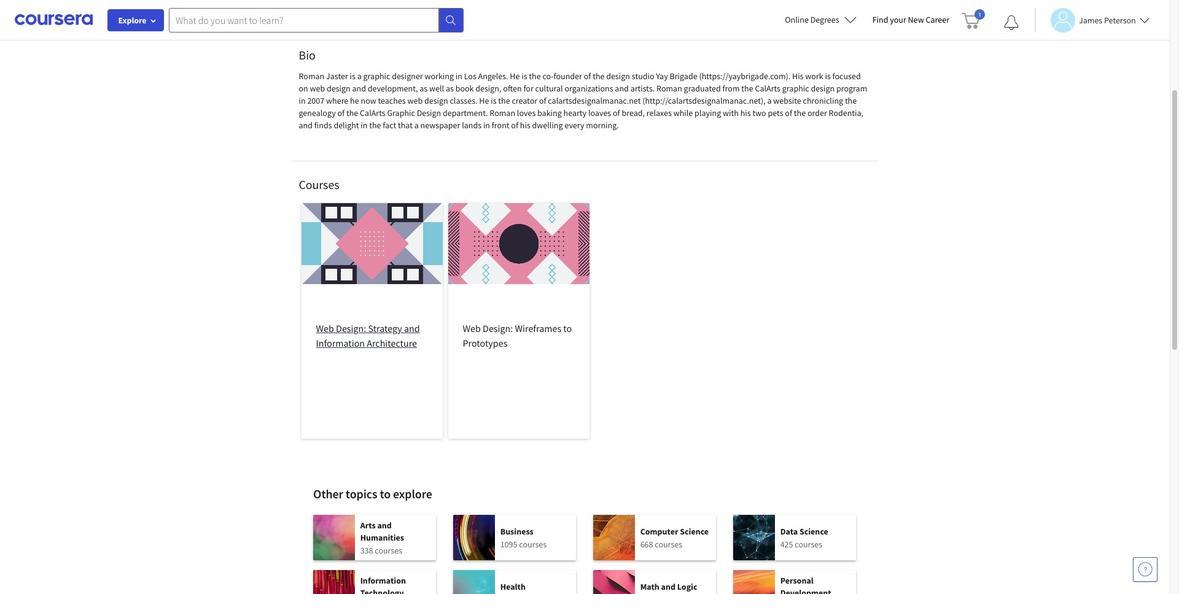 Task type: describe. For each thing, give the bounding box(es) containing it.
program
[[837, 83, 868, 94]]

business 1095 courses
[[501, 526, 547, 550]]

department.
[[443, 108, 488, 119]]

find
[[873, 14, 889, 25]]

is down design,
[[491, 95, 497, 106]]

genealogy
[[299, 108, 336, 119]]

0 horizontal spatial his
[[520, 120, 531, 131]]

science for 668 courses
[[680, 526, 709, 537]]

founder
[[554, 71, 582, 82]]

your
[[890, 14, 907, 25]]

1 vertical spatial information
[[360, 575, 406, 586]]

0 vertical spatial roman
[[299, 71, 325, 82]]

peterson
[[1105, 14, 1137, 25]]

1 horizontal spatial graphic
[[783, 83, 810, 94]]

and up he
[[352, 83, 366, 94]]

the down often
[[499, 95, 510, 106]]

math and logic
[[641, 582, 698, 593]]

hearty
[[564, 108, 587, 119]]

studio
[[632, 71, 655, 82]]

science for 425 courses
[[800, 526, 829, 537]]

work
[[806, 71, 824, 82]]

668
[[641, 539, 653, 550]]

math and logic link
[[594, 571, 716, 595]]

the left fact
[[369, 120, 381, 131]]

online degrees button
[[776, 6, 867, 33]]

show notifications image
[[1005, 15, 1019, 30]]

the up organizations on the top
[[593, 71, 605, 82]]

design up the where
[[327, 83, 351, 94]]

and inside arts and humanities 338 courses
[[378, 520, 392, 531]]

where
[[326, 95, 349, 106]]

personal
[[781, 575, 814, 586]]

0 vertical spatial he
[[510, 71, 520, 82]]

of up organizations on the top
[[584, 71, 591, 82]]

design: for information
[[336, 323, 366, 335]]

website
[[774, 95, 802, 106]]

development,
[[368, 83, 418, 94]]

1 as from the left
[[420, 83, 428, 94]]

loaves
[[589, 108, 612, 119]]

with
[[723, 108, 739, 119]]

organizations
[[565, 83, 614, 94]]

pets
[[768, 108, 784, 119]]

of down the where
[[338, 108, 345, 119]]

every
[[565, 120, 585, 131]]

james peterson button
[[1035, 8, 1150, 32]]

on
[[299, 83, 308, 94]]

other topics to explore
[[313, 487, 433, 502]]

james peterson
[[1080, 14, 1137, 25]]

is up for
[[522, 71, 528, 82]]

courses
[[299, 177, 339, 192]]

creator
[[512, 95, 538, 106]]

focused
[[833, 71, 861, 82]]

information inside web design: strategy and information architecture
[[316, 337, 365, 350]]

2 horizontal spatial a
[[768, 95, 772, 106]]

business
[[501, 526, 534, 537]]

data science 425 courses
[[781, 526, 829, 550]]

prototypes
[[463, 337, 508, 350]]

well
[[430, 83, 444, 94]]

math
[[641, 582, 660, 593]]

and left artists.
[[615, 83, 629, 94]]

cultural
[[536, 83, 563, 94]]

What do you want to learn? text field
[[169, 8, 439, 32]]

while
[[674, 108, 693, 119]]

help center image
[[1139, 563, 1153, 578]]

working
[[425, 71, 454, 82]]

web design: strategy and information architecture
[[316, 323, 420, 350]]

playing
[[695, 108, 722, 119]]

delight
[[334, 120, 359, 131]]

in left front
[[483, 120, 490, 131]]

web design: strategy and information architecture link
[[301, 203, 443, 439]]

career
[[926, 14, 950, 25]]

and inside web design: strategy and information architecture
[[404, 323, 420, 335]]

arts and humanities 338 courses
[[360, 520, 404, 556]]

newspaper
[[421, 120, 460, 131]]

in right delight
[[361, 120, 368, 131]]

co-
[[543, 71, 554, 82]]

strategy
[[368, 323, 402, 335]]

graduated
[[684, 83, 721, 94]]

now
[[361, 95, 376, 106]]

degrees
[[811, 14, 840, 25]]

courses inside arts and humanities 338 courses
[[375, 545, 403, 556]]

1 horizontal spatial a
[[415, 120, 419, 131]]

web design: wireframes to prototypes
[[463, 323, 572, 350]]

personal development
[[781, 575, 832, 595]]

finds
[[314, 120, 332, 131]]

information technology link
[[313, 571, 436, 595]]

shopping cart: 1 item image
[[962, 9, 986, 29]]

brigade
[[670, 71, 698, 82]]

his
[[793, 71, 804, 82]]

data
[[781, 526, 798, 537]]

design up chronicling
[[811, 83, 835, 94]]

(https://yaybrigade.com).
[[700, 71, 791, 82]]

baking
[[538, 108, 562, 119]]

the left co-
[[529, 71, 541, 82]]

james
[[1080, 14, 1103, 25]]

the down program
[[845, 95, 857, 106]]

explore
[[393, 487, 433, 502]]

health link
[[453, 571, 576, 595]]

fact
[[383, 120, 396, 131]]

he
[[350, 95, 359, 106]]



Task type: vqa. For each thing, say whether or not it's contained in the screenshot.
"jaster"
yes



Task type: locate. For each thing, give the bounding box(es) containing it.
1 vertical spatial graphic
[[783, 83, 810, 94]]

roman
[[299, 71, 325, 82], [657, 83, 683, 94], [490, 108, 516, 119]]

loves
[[517, 108, 536, 119]]

calarts up website at right top
[[755, 83, 781, 94]]

0 horizontal spatial graphic
[[363, 71, 390, 82]]

coursera image
[[15, 10, 93, 30]]

the down he
[[347, 108, 358, 119]]

logic
[[678, 582, 698, 593]]

design left studio
[[607, 71, 630, 82]]

as
[[420, 83, 428, 94], [446, 83, 454, 94]]

find your new career link
[[867, 12, 956, 28]]

and
[[352, 83, 366, 94], [615, 83, 629, 94], [299, 120, 313, 131], [404, 323, 420, 335], [378, 520, 392, 531], [662, 582, 676, 593]]

web design: wireframes to prototypes link
[[448, 203, 590, 439]]

1 vertical spatial he
[[479, 95, 489, 106]]

1 horizontal spatial he
[[510, 71, 520, 82]]

the left order
[[794, 108, 806, 119]]

he
[[510, 71, 520, 82], [479, 95, 489, 106]]

the
[[529, 71, 541, 82], [593, 71, 605, 82], [742, 83, 754, 94], [499, 95, 510, 106], [845, 95, 857, 106], [347, 108, 358, 119], [794, 108, 806, 119], [369, 120, 381, 131]]

0 horizontal spatial he
[[479, 95, 489, 106]]

web up prototypes
[[463, 323, 481, 335]]

he down design,
[[479, 95, 489, 106]]

bread,
[[622, 108, 645, 119]]

2 science from the left
[[800, 526, 829, 537]]

personal development link
[[734, 571, 857, 595]]

as right well in the top of the page
[[446, 83, 454, 94]]

1 science from the left
[[680, 526, 709, 537]]

is right the jaster
[[350, 71, 356, 82]]

design
[[417, 108, 441, 119]]

classes.
[[450, 95, 478, 106]]

teaches
[[378, 95, 406, 106]]

2 horizontal spatial roman
[[657, 83, 683, 94]]

0 horizontal spatial as
[[420, 83, 428, 94]]

2 web from the left
[[463, 323, 481, 335]]

1 horizontal spatial his
[[741, 108, 751, 119]]

designer
[[392, 71, 423, 82]]

roman jaster is a graphic designer working in los angeles. he is the co-founder of the design studio yay brigade (https://yaybrigade.com). his work is focused on web design and development, as well as book design, often for cultural organizations and artists. roman graduated from the calarts graphic design program in 2007 where he now teaches web design classes. he is the creator of calartsdesignalmanac.net (http://calartsdesignalmanac.net), a website chronicling the genealogy of the calarts graphic design department. roman loves baking hearty loaves of bread, relaxes while playing with his two pets of the order rodentia, and finds delight in the fact that a newspaper lands in front of his dwelling every morning.
[[299, 71, 868, 131]]

and up architecture
[[404, 323, 420, 335]]

find your new career
[[873, 14, 950, 25]]

a right the that
[[415, 120, 419, 131]]

other
[[313, 487, 343, 502]]

0 vertical spatial to
[[564, 323, 572, 335]]

None search field
[[169, 8, 464, 32]]

1 vertical spatial a
[[768, 95, 772, 106]]

is
[[350, 71, 356, 82], [522, 71, 528, 82], [825, 71, 831, 82], [491, 95, 497, 106]]

the down (https://yaybrigade.com). on the top right of the page
[[742, 83, 754, 94]]

design: inside the web design: wireframes to prototypes
[[483, 323, 513, 335]]

web up 2007
[[310, 83, 325, 94]]

a right the jaster
[[357, 71, 362, 82]]

design: up prototypes
[[483, 323, 513, 335]]

and down genealogy
[[299, 120, 313, 131]]

1 vertical spatial his
[[520, 120, 531, 131]]

explore button
[[108, 9, 164, 31]]

web up "graphic"
[[408, 95, 423, 106]]

design down well in the top of the page
[[425, 95, 448, 106]]

in
[[456, 71, 463, 82], [299, 95, 306, 106], [361, 120, 368, 131], [483, 120, 490, 131]]

0 vertical spatial calarts
[[755, 83, 781, 94]]

1 horizontal spatial roman
[[490, 108, 516, 119]]

in left los
[[456, 71, 463, 82]]

a up pets
[[768, 95, 772, 106]]

his down loves
[[520, 120, 531, 131]]

to inside the web design: wireframes to prototypes
[[564, 323, 572, 335]]

design: left strategy
[[336, 323, 366, 335]]

dwelling
[[532, 120, 563, 131]]

that
[[398, 120, 413, 131]]

graphic down his
[[783, 83, 810, 94]]

and right math
[[662, 582, 676, 593]]

for
[[524, 83, 534, 94]]

book
[[456, 83, 474, 94]]

from
[[723, 83, 740, 94]]

courses inside business 1095 courses
[[519, 539, 547, 550]]

0 horizontal spatial web
[[316, 323, 334, 335]]

to right the topics
[[380, 487, 391, 502]]

of down cultural
[[539, 95, 547, 106]]

relaxes
[[647, 108, 672, 119]]

(http://calartsdesignalmanac.net),
[[643, 95, 766, 106]]

of right the loaves
[[613, 108, 620, 119]]

web left strategy
[[316, 323, 334, 335]]

a
[[357, 71, 362, 82], [768, 95, 772, 106], [415, 120, 419, 131]]

1 horizontal spatial to
[[564, 323, 572, 335]]

humanities
[[360, 532, 404, 543]]

web
[[310, 83, 325, 94], [408, 95, 423, 106]]

2 design: from the left
[[483, 323, 513, 335]]

as left well in the top of the page
[[420, 83, 428, 94]]

1 vertical spatial roman
[[657, 83, 683, 94]]

information left architecture
[[316, 337, 365, 350]]

development
[[781, 588, 832, 595]]

computer
[[641, 526, 679, 537]]

1 vertical spatial web
[[408, 95, 423, 106]]

of down website at right top
[[785, 108, 793, 119]]

roman down the 'yay'
[[657, 83, 683, 94]]

to
[[564, 323, 572, 335], [380, 487, 391, 502]]

new
[[908, 14, 925, 25]]

1095
[[501, 539, 518, 550]]

yay
[[656, 71, 668, 82]]

design: for prototypes
[[483, 323, 513, 335]]

0 horizontal spatial to
[[380, 487, 391, 502]]

0 horizontal spatial a
[[357, 71, 362, 82]]

science right data
[[800, 526, 829, 537]]

design: inside web design: strategy and information architecture
[[336, 323, 366, 335]]

1 web from the left
[[316, 323, 334, 335]]

chronicling
[[803, 95, 844, 106]]

science
[[680, 526, 709, 537], [800, 526, 829, 537]]

1 horizontal spatial web
[[408, 95, 423, 106]]

of
[[584, 71, 591, 82], [539, 95, 547, 106], [338, 108, 345, 119], [613, 108, 620, 119], [785, 108, 793, 119], [511, 120, 519, 131]]

roman up on
[[299, 71, 325, 82]]

roman up front
[[490, 108, 516, 119]]

courses inside computer science 668 courses
[[655, 539, 683, 550]]

courses inside data science 425 courses
[[795, 539, 823, 550]]

health
[[501, 582, 526, 593]]

web inside the web design: wireframes to prototypes
[[463, 323, 481, 335]]

wireframes
[[515, 323, 562, 335]]

0 horizontal spatial science
[[680, 526, 709, 537]]

and up 'humanities'
[[378, 520, 392, 531]]

of right front
[[511, 120, 519, 131]]

morning.
[[586, 120, 619, 131]]

calarts down now
[[360, 108, 386, 119]]

web for web design: strategy and information architecture
[[316, 323, 334, 335]]

0 vertical spatial web
[[310, 83, 325, 94]]

is right work
[[825, 71, 831, 82]]

1 vertical spatial to
[[380, 487, 391, 502]]

graphic
[[387, 108, 415, 119]]

order
[[808, 108, 828, 119]]

calartsdesignalmanac.net
[[548, 95, 641, 106]]

0 horizontal spatial web
[[310, 83, 325, 94]]

0 vertical spatial graphic
[[363, 71, 390, 82]]

graphic up development,
[[363, 71, 390, 82]]

science inside computer science 668 courses
[[680, 526, 709, 537]]

information up technology
[[360, 575, 406, 586]]

lands
[[462, 120, 482, 131]]

he up often
[[510, 71, 520, 82]]

0 vertical spatial information
[[316, 337, 365, 350]]

bio
[[299, 47, 316, 63]]

his left two
[[741, 108, 751, 119]]

1 horizontal spatial as
[[446, 83, 454, 94]]

2 vertical spatial roman
[[490, 108, 516, 119]]

to right wireframes
[[564, 323, 572, 335]]

online
[[785, 14, 809, 25]]

calarts
[[755, 83, 781, 94], [360, 108, 386, 119]]

1 design: from the left
[[336, 323, 366, 335]]

1 vertical spatial calarts
[[360, 108, 386, 119]]

1 horizontal spatial calarts
[[755, 83, 781, 94]]

architecture
[[367, 337, 417, 350]]

1 horizontal spatial web
[[463, 323, 481, 335]]

2 as from the left
[[446, 83, 454, 94]]

web
[[316, 323, 334, 335], [463, 323, 481, 335]]

graphic
[[363, 71, 390, 82], [783, 83, 810, 94]]

courses down 'humanities'
[[375, 545, 403, 556]]

artists.
[[631, 83, 655, 94]]

design
[[607, 71, 630, 82], [327, 83, 351, 94], [811, 83, 835, 94], [425, 95, 448, 106]]

topics
[[346, 487, 378, 502]]

0 horizontal spatial calarts
[[360, 108, 386, 119]]

courses down computer
[[655, 539, 683, 550]]

online degrees
[[785, 14, 840, 25]]

list
[[313, 516, 857, 595]]

arts
[[360, 520, 376, 531]]

0 horizontal spatial design:
[[336, 323, 366, 335]]

courses down business
[[519, 539, 547, 550]]

1 horizontal spatial design:
[[483, 323, 513, 335]]

science inside data science 425 courses
[[800, 526, 829, 537]]

web for web design: wireframes to prototypes
[[463, 323, 481, 335]]

often
[[503, 83, 522, 94]]

in down on
[[299, 95, 306, 106]]

science right computer
[[680, 526, 709, 537]]

list containing arts and humanities
[[313, 516, 857, 595]]

web inside web design: strategy and information architecture
[[316, 323, 334, 335]]

0 horizontal spatial roman
[[299, 71, 325, 82]]

explore
[[118, 15, 147, 26]]

0 vertical spatial a
[[357, 71, 362, 82]]

0 vertical spatial his
[[741, 108, 751, 119]]

2007
[[307, 95, 325, 106]]

information technology
[[360, 575, 406, 595]]

425
[[781, 539, 794, 550]]

los
[[464, 71, 477, 82]]

courses right 425
[[795, 539, 823, 550]]

2 vertical spatial a
[[415, 120, 419, 131]]

1 horizontal spatial science
[[800, 526, 829, 537]]



